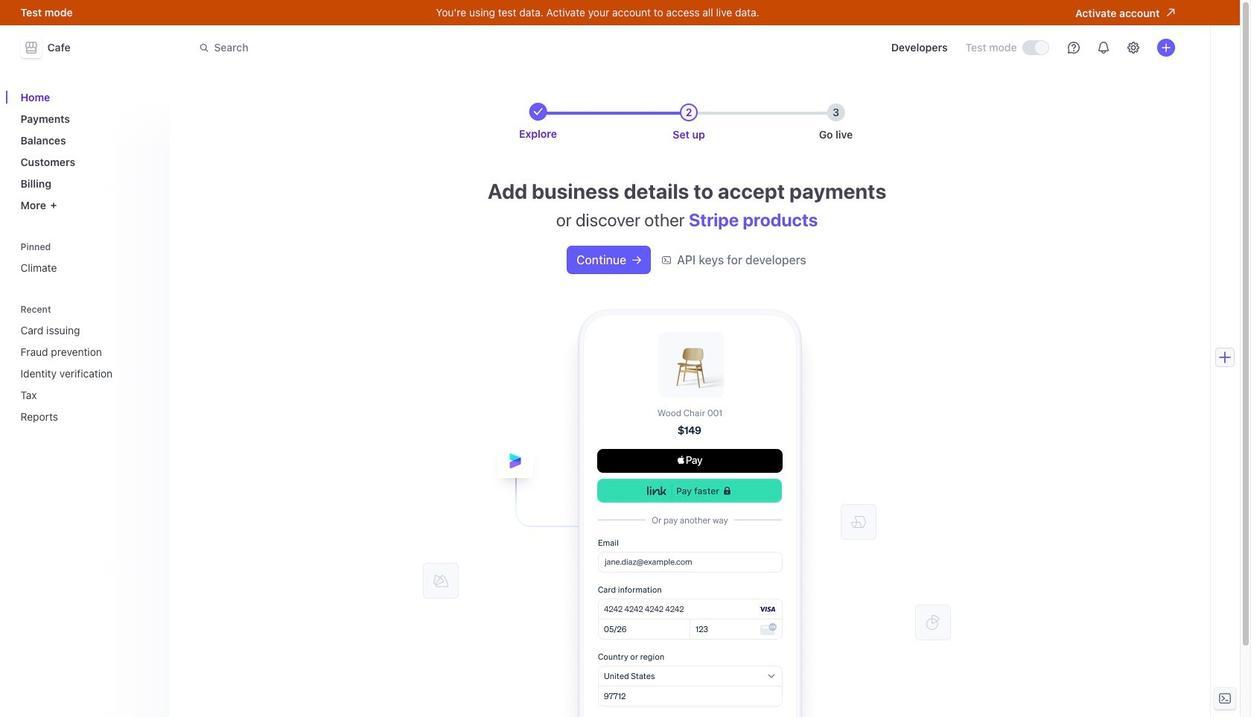 Task type: vqa. For each thing, say whether or not it's contained in the screenshot.
"search field"
yes



Task type: locate. For each thing, give the bounding box(es) containing it.
1 recent element from the top
[[15, 299, 161, 429]]

edit pins image
[[146, 242, 155, 251]]

Test mode checkbox
[[1023, 41, 1048, 54]]

recent element
[[15, 299, 161, 429], [15, 318, 161, 429]]

pinned element
[[15, 236, 161, 280]]

Search text field
[[190, 34, 610, 61]]

None search field
[[190, 34, 610, 61]]

svg image
[[632, 256, 641, 265]]

help image
[[1068, 42, 1080, 54]]

clear history image
[[146, 305, 155, 314]]



Task type: describe. For each thing, give the bounding box(es) containing it.
2 recent element from the top
[[15, 318, 161, 429]]

settings image
[[1127, 42, 1139, 54]]

core navigation links element
[[15, 85, 161, 217]]

notifications image
[[1097, 42, 1109, 54]]



